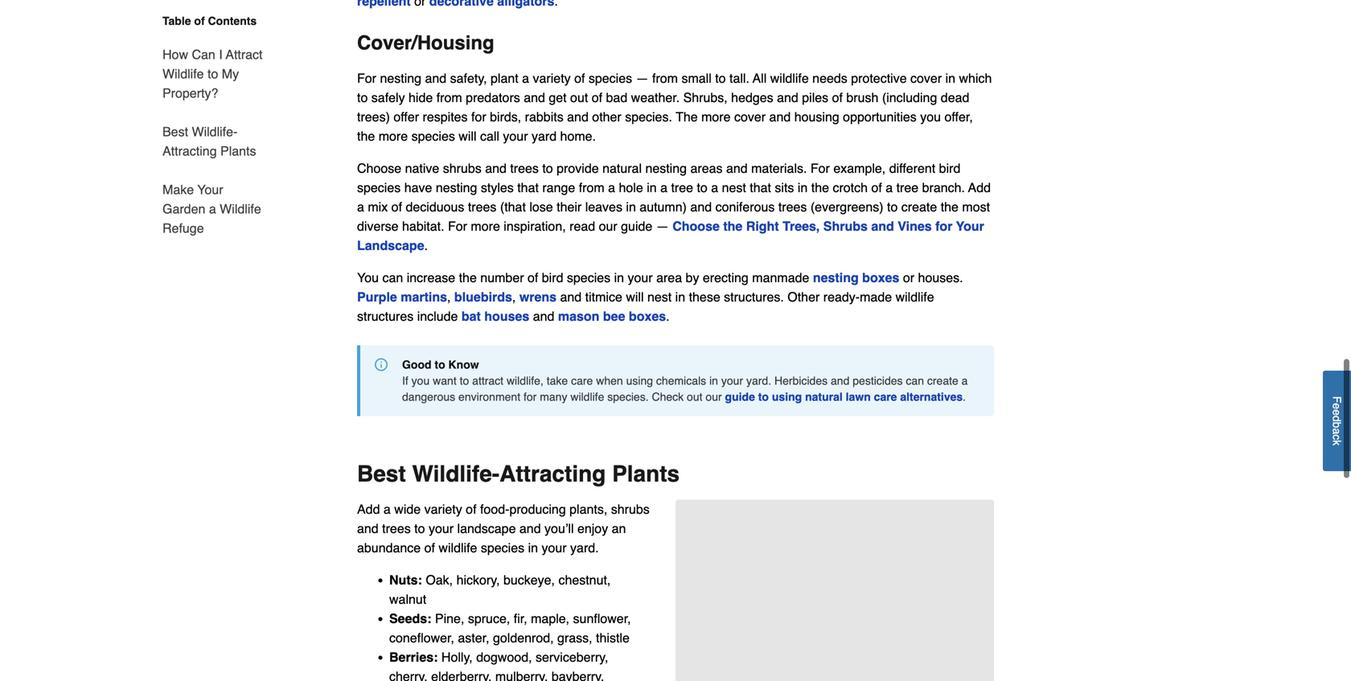 Task type: locate. For each thing, give the bounding box(es) containing it.
shrubs up styles
[[443, 161, 482, 176]]

species up mix
[[357, 180, 401, 195]]

can
[[192, 47, 215, 62]]

more down offer
[[379, 129, 408, 143]]

the down branch. in the top of the page
[[941, 199, 959, 214]]

1 horizontal spatial ,
[[512, 289, 516, 304]]

can inside if you want to attract wildlife, take care when using chemicals in your yard. herbicides and pesticides can create a dangerous environment for many wildlife species. check out our
[[906, 374, 924, 387]]

and inside if you want to attract wildlife, take care when using chemicals in your yard. herbicides and pesticides can create a dangerous environment for many wildlife species. check out our
[[831, 374, 850, 387]]

bluebirds link
[[454, 289, 512, 304]]

plants up the an
[[612, 461, 680, 487]]

0 vertical spatial your
[[197, 182, 223, 197]]

tree down different
[[897, 180, 919, 195]]

— inside choose native shrubs and trees to provide natural nesting areas and materials. for example, different bird species have nesting styles that range from a hole in a tree to a nest that sits in the crotch of a tree branch. add a mix of deciduous trees (that lose their leaves in autumn) and coniferous trees (evergreens) to create the most diverse habitat. for more inspiration, read our guide —
[[656, 219, 669, 234]]

nuts:
[[389, 573, 426, 587]]

choose inside choose the right trees, shrubs and vines for your landscape
[[673, 219, 720, 234]]

e up b
[[1331, 410, 1344, 416]]

add left wide
[[357, 502, 380, 517]]

0 horizontal spatial wildlife-
[[192, 124, 238, 139]]

1 vertical spatial nest
[[647, 289, 672, 304]]

using down herbicides
[[772, 390, 802, 403]]

right
[[746, 219, 779, 234]]

info image
[[375, 358, 388, 371]]

0 horizontal spatial add
[[357, 502, 380, 517]]

purple martins link
[[357, 289, 447, 304]]

1 horizontal spatial more
[[471, 219, 500, 234]]

in right chemicals
[[709, 374, 718, 387]]

species down landscape
[[481, 540, 525, 555]]

wildlife right all
[[770, 71, 809, 86]]

plants inside best wildlife- attracting plants
[[220, 144, 256, 158]]

1 vertical spatial shrubs
[[611, 502, 650, 517]]

wildlife down landscape
[[439, 540, 477, 555]]

get
[[549, 90, 567, 105]]

in down the hole
[[626, 199, 636, 214]]

thistle
[[596, 630, 630, 645]]

environment
[[459, 390, 520, 403]]

guide inside choose native shrubs and trees to provide natural nesting areas and materials. for example, different bird species have nesting styles that range from a hole in a tree to a nest that sits in the crotch of a tree branch. add a mix of deciduous trees (that lose their leaves in autumn) and coniferous trees (evergreens) to create the most diverse habitat. for more inspiration, read our guide —
[[621, 219, 653, 234]]

0 vertical spatial plants
[[220, 144, 256, 158]]

have
[[404, 180, 432, 195]]

table of contents
[[162, 14, 257, 27]]

lose
[[530, 199, 553, 214]]

1 horizontal spatial your
[[956, 219, 984, 234]]

in down area at the top
[[675, 289, 685, 304]]

and up guide to using natural lawn care alternatives link
[[831, 374, 850, 387]]

wildlife right garden
[[220, 201, 261, 216]]

0 horizontal spatial —
[[636, 71, 649, 86]]

1 vertical spatial more
[[379, 129, 408, 143]]

0 horizontal spatial variety
[[424, 502, 462, 517]]

the down "coniferous"
[[723, 219, 743, 234]]

2 vertical spatial for
[[524, 390, 537, 403]]

0 horizontal spatial out
[[570, 90, 588, 105]]

2 horizontal spatial more
[[701, 109, 731, 124]]

wildlife inside make your garden a wildlife refuge
[[220, 201, 261, 216]]

wildlife- inside best wildlife- attracting plants
[[192, 124, 238, 139]]

for inside for nesting and safety, plant a variety of species — from small to tall. all wildlife needs protective cover in which to safely hide from predators and get out of bad weather. shrubs, hedges and piles of brush (including dead trees) offer respites for birds, rabbits and other species. the more cover and housing opportunities you offer, the more species will call your yard home.
[[471, 109, 486, 124]]

1 vertical spatial our
[[706, 390, 722, 403]]

producing
[[509, 502, 566, 517]]

1 vertical spatial bird
[[542, 270, 563, 285]]

0 horizontal spatial bird
[[542, 270, 563, 285]]

to inside the 'add a wide variety of food-producing plants, shrubs and trees to your landscape and you'll enjoy an abundance of wildlife species in your yard.'
[[414, 521, 425, 536]]

1 horizontal spatial for
[[524, 390, 537, 403]]

0 vertical spatial bird
[[939, 161, 961, 176]]

yard. down enjoy
[[570, 540, 599, 555]]

for down "deciduous" on the top
[[448, 219, 467, 234]]

plants
[[220, 144, 256, 158], [612, 461, 680, 487]]

wrens
[[519, 289, 557, 304]]

0 horizontal spatial attracting
[[162, 144, 217, 158]]

add
[[968, 180, 991, 195], [357, 502, 380, 517]]

read
[[570, 219, 595, 234]]

a right garden
[[209, 201, 216, 216]]

1 vertical spatial species.
[[607, 390, 649, 403]]

create inside if you want to attract wildlife, take care when using chemicals in your yard. herbicides and pesticides can create a dangerous environment for many wildlife species. check out our
[[927, 374, 959, 387]]

more down styles
[[471, 219, 500, 234]]

0 vertical spatial will
[[459, 129, 477, 143]]

chestnut,
[[559, 573, 611, 587]]

a
[[522, 71, 529, 86], [608, 180, 615, 195], [660, 180, 668, 195], [711, 180, 718, 195], [886, 180, 893, 195], [357, 199, 364, 214], [209, 201, 216, 216], [962, 374, 968, 387], [1331, 428, 1344, 435], [384, 502, 391, 517]]

wildlife for can
[[162, 66, 204, 81]]

a inside if you want to attract wildlife, take care when using chemicals in your yard. herbicides and pesticides can create a dangerous environment for many wildlife species. check out our
[[962, 374, 968, 387]]

nesting up ready-
[[813, 270, 859, 285]]

1 , from the left
[[447, 289, 451, 304]]

for nesting and safety, plant a variety of species — from small to tall. all wildlife needs protective cover in which to safely hide from predators and get out of bad weather. shrubs, hedges and piles of brush (including dead trees) offer respites for birds, rabbits and other species. the more cover and housing opportunities you offer, the more species will call your yard home.
[[357, 71, 992, 143]]

guide to using natural lawn care alternatives .
[[725, 390, 966, 403]]

of
[[194, 14, 205, 27], [574, 71, 585, 86], [592, 90, 603, 105], [832, 90, 843, 105], [871, 180, 882, 195], [391, 199, 402, 214], [528, 270, 538, 285], [466, 502, 477, 517], [424, 540, 435, 555]]

tree up autumn)
[[671, 180, 693, 195]]

out inside for nesting and safety, plant a variety of species — from small to tall. all wildlife needs protective cover in which to safely hide from predators and get out of bad weather. shrubs, hedges and piles of brush (including dead trees) offer respites for birds, rabbits and other species. the more cover and housing opportunities you offer, the more species will call your yard home.
[[570, 90, 588, 105]]

1 horizontal spatial tree
[[897, 180, 919, 195]]

habitat.
[[402, 219, 444, 234]]

1 horizontal spatial attracting
[[500, 461, 606, 487]]

1 horizontal spatial care
[[874, 390, 897, 403]]

of inside you can increase the number of bird species in your area by erecting manmade nesting boxes or houses. purple martins , bluebirds , wrens
[[528, 270, 538, 285]]

0 horizontal spatial plants
[[220, 144, 256, 158]]

variety inside the 'add a wide variety of food-producing plants, shrubs and trees to your landscape and you'll enjoy an abundance of wildlife species in your yard.'
[[424, 502, 462, 517]]

1 horizontal spatial you
[[920, 109, 941, 124]]

can up "alternatives"
[[906, 374, 924, 387]]

wildlife inside 'and titmice will nest in these structures. other ready-made wildlife structures include'
[[896, 289, 934, 304]]

1 horizontal spatial variety
[[533, 71, 571, 86]]

that up lose
[[517, 180, 539, 195]]

0 horizontal spatial our
[[599, 219, 617, 234]]

1 vertical spatial .
[[666, 309, 670, 324]]

bird inside you can increase the number of bird species in your area by erecting manmade nesting boxes or houses. purple martins , bluebirds , wrens
[[542, 270, 563, 285]]

for left example,
[[811, 161, 830, 176]]

1 horizontal spatial from
[[579, 180, 605, 195]]

you inside if you want to attract wildlife, take care when using chemicals in your yard. herbicides and pesticides can create a dangerous environment for many wildlife species. check out our
[[412, 374, 430, 387]]

to inside how can i attract wildlife to my property?
[[208, 66, 218, 81]]

and down hedges
[[769, 109, 791, 124]]

1 horizontal spatial natural
[[805, 390, 843, 403]]

your down most
[[956, 219, 984, 234]]

of up oak,
[[424, 540, 435, 555]]

for inside choose the right trees, shrubs and vines for your landscape
[[936, 219, 953, 234]]

your down you'll
[[542, 540, 567, 555]]

the down trees) on the top left
[[357, 129, 375, 143]]

in up dead
[[946, 71, 956, 86]]

and up styles
[[485, 161, 507, 176]]

take
[[547, 374, 568, 387]]

houses
[[484, 309, 529, 324]]

1 vertical spatial wildlife-
[[412, 461, 500, 487]]

houses.
[[918, 270, 963, 285]]

call
[[480, 129, 499, 143]]

0 vertical spatial wildlife-
[[192, 124, 238, 139]]

attracting up make
[[162, 144, 217, 158]]

1 vertical spatial for
[[936, 219, 953, 234]]

opportunities
[[843, 109, 917, 124]]

cover
[[911, 71, 942, 86], [734, 109, 766, 124]]

species. down "when"
[[607, 390, 649, 403]]

wildlife inside the 'add a wide variety of food-producing plants, shrubs and trees to your landscape and you'll enjoy an abundance of wildlife species in your yard.'
[[439, 540, 477, 555]]

choose inside choose native shrubs and trees to provide natural nesting areas and materials. for example, different bird species have nesting styles that range from a hole in a tree to a nest that sits in the crotch of a tree branch. add a mix of deciduous trees (that lose their leaves in autumn) and coniferous trees (evergreens) to create the most diverse habitat. for more inspiration, read our guide —
[[357, 161, 401, 176]]

you'll
[[545, 521, 574, 536]]

1 vertical spatial out
[[687, 390, 703, 403]]

guide
[[621, 219, 653, 234], [725, 390, 755, 403]]

, up "houses"
[[512, 289, 516, 304]]

a inside the 'add a wide variety of food-producing plants, shrubs and trees to your landscape and you'll enjoy an abundance of wildlife species in your yard.'
[[384, 502, 391, 517]]

coneflower,
[[389, 630, 454, 645]]

— down autumn)
[[656, 219, 669, 234]]

0 horizontal spatial will
[[459, 129, 477, 143]]

your inside you can increase the number of bird species in your area by erecting manmade nesting boxes or houses. purple martins , bluebirds , wrens
[[628, 270, 653, 285]]

f e e d b a c k
[[1331, 396, 1344, 446]]

wildlife inside how can i attract wildlife to my property?
[[162, 66, 204, 81]]

0 vertical spatial more
[[701, 109, 731, 124]]

number
[[480, 270, 524, 285]]

1 vertical spatial variety
[[424, 502, 462, 517]]

0 vertical spatial —
[[636, 71, 649, 86]]

trees up abundance at left bottom
[[382, 521, 411, 536]]

0 vertical spatial natural
[[603, 161, 642, 176]]

tree
[[671, 180, 693, 195], [897, 180, 919, 195]]

wildlife- for best wildlife- attracting plants
[[192, 124, 238, 139]]

areas
[[691, 161, 723, 176]]

offer
[[394, 109, 419, 124]]

trees down styles
[[468, 199, 497, 214]]

create up vines
[[901, 199, 937, 214]]

2 vertical spatial from
[[579, 180, 605, 195]]

0 horizontal spatial care
[[571, 374, 593, 387]]

your left area at the top
[[628, 270, 653, 285]]

plants up make your garden a wildlife refuge link
[[220, 144, 256, 158]]

2 vertical spatial more
[[471, 219, 500, 234]]

1 vertical spatial cover
[[734, 109, 766, 124]]

wildlife down "when"
[[571, 390, 604, 403]]

shrubs up the an
[[611, 502, 650, 517]]

0 vertical spatial choose
[[357, 161, 401, 176]]

0 vertical spatial best
[[162, 124, 188, 139]]

1 horizontal spatial out
[[687, 390, 703, 403]]

and
[[425, 71, 447, 86], [524, 90, 545, 105], [777, 90, 799, 105], [567, 109, 589, 124], [769, 109, 791, 124], [485, 161, 507, 176], [726, 161, 748, 176], [690, 199, 712, 214], [871, 219, 894, 234], [560, 289, 582, 304], [533, 309, 555, 324], [831, 374, 850, 387], [357, 521, 379, 536], [520, 521, 541, 536]]

wildlife- up food-
[[412, 461, 500, 487]]

you can increase the number of bird species in your area by erecting manmade nesting boxes or houses. purple martins , bluebirds , wrens
[[357, 270, 963, 304]]

our down the leaves on the top left of page
[[599, 219, 617, 234]]

red berries on a green plant. image
[[676, 500, 994, 681]]

wildlife- down property?
[[192, 124, 238, 139]]

0 vertical spatial yard.
[[746, 374, 771, 387]]

1 horizontal spatial wildlife-
[[412, 461, 500, 487]]

from up the leaves on the top left of page
[[579, 180, 605, 195]]

if you want to attract wildlife, take care when using chemicals in your yard. herbicides and pesticides can create a dangerous environment for many wildlife species. check out our
[[402, 374, 968, 403]]

plants for best wildlife- attracting plants
[[220, 144, 256, 158]]

plant
[[491, 71, 519, 86]]

care right the take
[[571, 374, 593, 387]]

attracting up producing
[[500, 461, 606, 487]]

0 vertical spatial for
[[357, 71, 376, 86]]

and up bat houses and mason bee boxes .
[[560, 289, 582, 304]]

,
[[447, 289, 451, 304], [512, 289, 516, 304]]

0 horizontal spatial .
[[424, 238, 428, 253]]

in up the titmice
[[614, 270, 624, 285]]

0 horizontal spatial you
[[412, 374, 430, 387]]

many
[[540, 390, 567, 403]]

0 horizontal spatial that
[[517, 180, 539, 195]]

wildlife for your
[[220, 201, 261, 216]]

your inside choose the right trees, shrubs and vines for your landscape
[[956, 219, 984, 234]]

my
[[222, 66, 239, 81]]

0 vertical spatial cover
[[911, 71, 942, 86]]

species. down weather.
[[625, 109, 672, 124]]

variety
[[533, 71, 571, 86], [424, 502, 462, 517]]

nest up "coniferous"
[[722, 180, 746, 195]]

of left bad
[[592, 90, 603, 105]]

wildlife inside for nesting and safety, plant a variety of species — from small to tall. all wildlife needs protective cover in which to safely hide from predators and get out of bad weather. shrubs, hedges and piles of brush (including dead trees) offer respites for birds, rabbits and other species. the more cover and housing opportunities you offer, the more species will call your yard home.
[[770, 71, 809, 86]]

for up call at left
[[471, 109, 486, 124]]

table of contents element
[[143, 13, 264, 238]]

of down the 'needs'
[[832, 90, 843, 105]]

0 vertical spatial from
[[652, 71, 678, 86]]

0 vertical spatial out
[[570, 90, 588, 105]]

deciduous
[[406, 199, 464, 214]]

1 tree from the left
[[671, 180, 693, 195]]

care
[[571, 374, 593, 387], [874, 390, 897, 403]]

safety,
[[450, 71, 487, 86]]

respites
[[423, 109, 468, 124]]

attracting for best wildlife-attracting plants
[[500, 461, 606, 487]]

0 vertical spatial boxes
[[862, 270, 900, 285]]

in inside for nesting and safety, plant a variety of species — from small to tall. all wildlife needs protective cover in which to safely hide from predators and get out of bad weather. shrubs, hedges and piles of brush (including dead trees) offer respites for birds, rabbits and other species. the more cover and housing opportunities you offer, the more species will call your yard home.
[[946, 71, 956, 86]]

will left call at left
[[459, 129, 477, 143]]

autumn)
[[640, 199, 687, 214]]

d
[[1331, 416, 1344, 422]]

bat houses and mason bee boxes .
[[462, 309, 670, 324]]

natural down herbicides
[[805, 390, 843, 403]]

dangerous
[[402, 390, 455, 403]]

0 horizontal spatial from
[[437, 90, 462, 105]]

nest inside choose native shrubs and trees to provide natural nesting areas and materials. for example, different bird species have nesting styles that range from a hole in a tree to a nest that sits in the crotch of a tree branch. add a mix of deciduous trees (that lose their leaves in autumn) and coniferous trees (evergreens) to create the most diverse habitat. for more inspiration, read our guide —
[[722, 180, 746, 195]]

1 vertical spatial create
[[927, 374, 959, 387]]

a left wide
[[384, 502, 391, 517]]

1 horizontal spatial for
[[448, 219, 467, 234]]

0 vertical spatial for
[[471, 109, 486, 124]]

0 horizontal spatial can
[[382, 270, 403, 285]]

0 horizontal spatial choose
[[357, 161, 401, 176]]

species up bad
[[589, 71, 632, 86]]

natural inside choose native shrubs and trees to provide natural nesting areas and materials. for example, different bird species have nesting styles that range from a hole in a tree to a nest that sits in the crotch of a tree branch. add a mix of deciduous trees (that lose their leaves in autumn) and coniferous trees (evergreens) to create the most diverse habitat. for more inspiration, read our guide —
[[603, 161, 642, 176]]

serviceberry,
[[536, 650, 608, 665]]

maple,
[[531, 611, 570, 626]]

holly, dogwood, serviceberry, cherry, elderberry, mulberry, bayberry
[[389, 650, 642, 681]]

the
[[676, 109, 698, 124]]

1 e from the top
[[1331, 403, 1344, 410]]

from
[[652, 71, 678, 86], [437, 90, 462, 105], [579, 180, 605, 195]]

0 vertical spatial species.
[[625, 109, 672, 124]]

landscape
[[357, 238, 424, 253]]

wildlife inside if you want to attract wildlife, take care when using chemicals in your yard. herbicides and pesticides can create a dangerous environment for many wildlife species. check out our
[[571, 390, 604, 403]]

2 tree from the left
[[897, 180, 919, 195]]

0 horizontal spatial natural
[[603, 161, 642, 176]]

your inside make your garden a wildlife refuge
[[197, 182, 223, 197]]

you
[[920, 109, 941, 124], [412, 374, 430, 387]]

guide down autumn)
[[621, 219, 653, 234]]

a down different
[[886, 180, 893, 195]]

and left vines
[[871, 219, 894, 234]]

1 vertical spatial —
[[656, 219, 669, 234]]

attracting inside best wildlife- attracting plants
[[162, 144, 217, 158]]

cover down hedges
[[734, 109, 766, 124]]

1 horizontal spatial that
[[750, 180, 771, 195]]

for
[[357, 71, 376, 86], [811, 161, 830, 176], [448, 219, 467, 234]]

0 horizontal spatial shrubs
[[443, 161, 482, 176]]

— up weather.
[[636, 71, 649, 86]]

our
[[599, 219, 617, 234], [706, 390, 722, 403]]

and inside choose the right trees, shrubs and vines for your landscape
[[871, 219, 894, 234]]

cherry,
[[389, 669, 428, 681]]

1 horizontal spatial yard.
[[746, 374, 771, 387]]

a left the hole
[[608, 180, 615, 195]]

2 vertical spatial for
[[448, 219, 467, 234]]

0 horizontal spatial best
[[162, 124, 188, 139]]

yard
[[532, 129, 557, 143]]

wildlife-
[[192, 124, 238, 139], [412, 461, 500, 487]]

plants for best wildlife-attracting plants
[[612, 461, 680, 487]]

nesting up "deciduous" on the top
[[436, 180, 477, 195]]

care down pesticides
[[874, 390, 897, 403]]

1 vertical spatial you
[[412, 374, 430, 387]]

0 horizontal spatial tree
[[671, 180, 693, 195]]

best inside best wildlife- attracting plants
[[162, 124, 188, 139]]

food-
[[480, 502, 509, 517]]

for down the wildlife,
[[524, 390, 537, 403]]

0 vertical spatial wildlife
[[162, 66, 204, 81]]

hide
[[409, 90, 433, 105]]

for up the safely
[[357, 71, 376, 86]]

of down example,
[[871, 180, 882, 195]]

1 vertical spatial guide
[[725, 390, 755, 403]]

species inside you can increase the number of bird species in your area by erecting manmade nesting boxes or houses. purple martins , bluebirds , wrens
[[567, 270, 611, 285]]

a right plant
[[522, 71, 529, 86]]

out down chemicals
[[687, 390, 703, 403]]

range
[[542, 180, 575, 195]]

1 vertical spatial from
[[437, 90, 462, 105]]

0 vertical spatial nest
[[722, 180, 746, 195]]

, up include
[[447, 289, 451, 304]]

nesting
[[380, 71, 422, 86], [645, 161, 687, 176], [436, 180, 477, 195], [813, 270, 859, 285]]

hedges
[[731, 90, 774, 105]]

1 horizontal spatial add
[[968, 180, 991, 195]]

cover up (including
[[911, 71, 942, 86]]

0 vertical spatial add
[[968, 180, 991, 195]]

1 vertical spatial for
[[811, 161, 830, 176]]

add up most
[[968, 180, 991, 195]]

1 horizontal spatial choose
[[673, 219, 720, 234]]

2 , from the left
[[512, 289, 516, 304]]

species up the titmice
[[567, 270, 611, 285]]

2 horizontal spatial .
[[963, 390, 966, 403]]

1 vertical spatial yard.
[[570, 540, 599, 555]]

choose up mix
[[357, 161, 401, 176]]

0 vertical spatial you
[[920, 109, 941, 124]]

yard. inside if you want to attract wildlife, take care when using chemicals in your yard. herbicides and pesticides can create a dangerous environment for many wildlife species. check out our
[[746, 374, 771, 387]]

best wildlife- attracting plants link
[[162, 113, 264, 171]]

variety right wide
[[424, 502, 462, 517]]

and right areas
[[726, 161, 748, 176]]

can inside you can increase the number of bird species in your area by erecting manmade nesting boxes or houses. purple martins , bluebirds , wrens
[[382, 270, 403, 285]]

yard. left herbicides
[[746, 374, 771, 387]]

and inside 'and titmice will nest in these structures. other ready-made wildlife structures include'
[[560, 289, 582, 304]]

vines
[[898, 219, 932, 234]]

0 vertical spatial using
[[626, 374, 653, 387]]

nesting inside you can increase the number of bird species in your area by erecting manmade nesting boxes or houses. purple martins , bluebirds , wrens
[[813, 270, 859, 285]]

in inside you can increase the number of bird species in your area by erecting manmade nesting boxes or houses. purple martins , bluebirds , wrens
[[614, 270, 624, 285]]

1 vertical spatial wildlife
[[220, 201, 261, 216]]

best up wide
[[357, 461, 406, 487]]

best for best wildlife- attracting plants
[[162, 124, 188, 139]]

natural
[[603, 161, 642, 176], [805, 390, 843, 403]]

your right chemicals
[[721, 374, 743, 387]]

1 vertical spatial attracting
[[500, 461, 606, 487]]

can
[[382, 270, 403, 285], [906, 374, 924, 387]]

care inside if you want to attract wildlife, take care when using chemicals in your yard. herbicides and pesticides can create a dangerous environment for many wildlife species. check out our
[[571, 374, 593, 387]]

variety up the get
[[533, 71, 571, 86]]

alternatives
[[900, 390, 963, 403]]

1 horizontal spatial —
[[656, 219, 669, 234]]

your right make
[[197, 182, 223, 197]]

0 vertical spatial attracting
[[162, 144, 217, 158]]

purple
[[357, 289, 397, 304]]

of up home.
[[574, 71, 585, 86]]

natural up the hole
[[603, 161, 642, 176]]

species.
[[625, 109, 672, 124], [607, 390, 649, 403]]

from up the respites
[[437, 90, 462, 105]]

1 vertical spatial using
[[772, 390, 802, 403]]

0 horizontal spatial for
[[471, 109, 486, 124]]

that
[[517, 180, 539, 195], [750, 180, 771, 195]]

1 vertical spatial boxes
[[629, 309, 666, 324]]



Task type: describe. For each thing, give the bounding box(es) containing it.
0 horizontal spatial boxes
[[629, 309, 666, 324]]

bat houses link
[[462, 309, 529, 324]]

and left piles at top
[[777, 90, 799, 105]]

choose the right trees, shrubs and vines for your landscape link
[[357, 219, 984, 253]]

in inside if you want to attract wildlife, take care when using chemicals in your yard. herbicides and pesticides can create a dangerous environment for many wildlife species. check out our
[[709, 374, 718, 387]]

by
[[686, 270, 699, 285]]

pine,
[[435, 611, 464, 626]]

of right mix
[[391, 199, 402, 214]]

mason
[[558, 309, 600, 324]]

shrubs inside choose native shrubs and trees to provide natural nesting areas and materials. for example, different bird species have nesting styles that range from a hole in a tree to a nest that sits in the crotch of a tree branch. add a mix of deciduous trees (that lose their leaves in autumn) and coniferous trees (evergreens) to create the most diverse habitat. for more inspiration, read our guide —
[[443, 161, 482, 176]]

0 horizontal spatial cover
[[734, 109, 766, 124]]

structures.
[[724, 289, 784, 304]]

property?
[[162, 86, 218, 101]]

bad
[[606, 90, 628, 105]]

add a wide variety of food-producing plants, shrubs and trees to your landscape and you'll enjoy an abundance of wildlife species in your yard.
[[357, 502, 650, 555]]

home.
[[560, 129, 596, 143]]

from inside choose native shrubs and trees to provide natural nesting areas and materials. for example, different bird species have nesting styles that range from a hole in a tree to a nest that sits in the crotch of a tree branch. add a mix of deciduous trees (that lose their leaves in autumn) and coniferous trees (evergreens) to create the most diverse habitat. for more inspiration, read our guide —
[[579, 180, 605, 195]]

nest inside 'and titmice will nest in these structures. other ready-made wildlife structures include'
[[647, 289, 672, 304]]

2 e from the top
[[1331, 410, 1344, 416]]

abundance
[[357, 540, 421, 555]]

a left mix
[[357, 199, 364, 214]]

holly,
[[442, 650, 473, 665]]

the left crotch
[[811, 180, 829, 195]]

more inside choose native shrubs and trees to provide natural nesting areas and materials. for example, different bird species have nesting styles that range from a hole in a tree to a nest that sits in the crotch of a tree branch. add a mix of deciduous trees (that lose their leaves in autumn) and coniferous trees (evergreens) to create the most diverse habitat. for more inspiration, read our guide —
[[471, 219, 500, 234]]

2 horizontal spatial for
[[811, 161, 830, 176]]

different
[[889, 161, 936, 176]]

species. inside if you want to attract wildlife, take care when using chemicals in your yard. herbicides and pesticides can create a dangerous environment for many wildlife species. check out our
[[607, 390, 649, 403]]

variety inside for nesting and safety, plant a variety of species — from small to tall. all wildlife needs protective cover in which to safely hide from predators and get out of bad weather. shrubs, hedges and piles of brush (including dead trees) offer respites for birds, rabbits and other species. the more cover and housing opportunities you offer, the more species will call your yard home.
[[533, 71, 571, 86]]

you inside for nesting and safety, plant a variety of species — from small to tall. all wildlife needs protective cover in which to safely hide from predators and get out of bad weather. shrubs, hedges and piles of brush (including dead trees) offer respites for birds, rabbits and other species. the more cover and housing opportunities you offer, the more species will call your yard home.
[[920, 109, 941, 124]]

styles
[[481, 180, 514, 195]]

wildlife- for best wildlife-attracting plants
[[412, 461, 500, 487]]

c
[[1331, 435, 1344, 440]]

in inside the 'add a wide variety of food-producing plants, shrubs and trees to your landscape and you'll enjoy an abundance of wildlife species in your yard.'
[[528, 540, 538, 555]]

(including
[[882, 90, 937, 105]]

rabbits
[[525, 109, 564, 124]]

sunflower,
[[573, 611, 631, 626]]

goldenrod,
[[493, 630, 554, 645]]

hole
[[619, 180, 643, 195]]

a down areas
[[711, 180, 718, 195]]

trees down sits
[[778, 199, 807, 214]]

your inside if you want to attract wildlife, take care when using chemicals in your yard. herbicides and pesticides can create a dangerous environment for many wildlife species. check out our
[[721, 374, 743, 387]]

wide
[[394, 502, 421, 517]]

— inside for nesting and safety, plant a variety of species — from small to tall. all wildlife needs protective cover in which to safely hide from predators and get out of bad weather. shrubs, hedges and piles of brush (including dead trees) offer respites for birds, rabbits and other species. the more cover and housing opportunities you offer, the more species will call your yard home.
[[636, 71, 649, 86]]

make your garden a wildlife refuge link
[[162, 171, 264, 238]]

in inside 'and titmice will nest in these structures. other ready-made wildlife structures include'
[[675, 289, 685, 304]]

small
[[682, 71, 712, 86]]

our inside if you want to attract wildlife, take care when using chemicals in your yard. herbicides and pesticides can create a dangerous environment for many wildlife species. check out our
[[706, 390, 722, 403]]

trees)
[[357, 109, 390, 124]]

shrubs inside the 'add a wide variety of food-producing plants, shrubs and trees to your landscape and you'll enjoy an abundance of wildlife species in your yard.'
[[611, 502, 650, 517]]

wrens link
[[519, 289, 557, 304]]

species down the respites
[[411, 129, 455, 143]]

add inside the 'add a wide variety of food-producing plants, shrubs and trees to your landscape and you'll enjoy an abundance of wildlife species in your yard.'
[[357, 502, 380, 517]]

pesticides
[[853, 374, 903, 387]]

martins
[[401, 289, 447, 304]]

example,
[[834, 161, 886, 176]]

weather.
[[631, 90, 680, 105]]

1 horizontal spatial guide
[[725, 390, 755, 403]]

1 horizontal spatial using
[[772, 390, 802, 403]]

1 vertical spatial care
[[874, 390, 897, 403]]

of left food-
[[466, 502, 477, 517]]

a inside make your garden a wildlife refuge
[[209, 201, 216, 216]]

attract
[[472, 374, 504, 387]]

refuge
[[162, 221, 204, 236]]

chemicals
[[656, 374, 706, 387]]

a inside f e e d b a c k button
[[1331, 428, 1344, 435]]

make
[[162, 182, 194, 197]]

in right sits
[[798, 180, 808, 195]]

grass,
[[557, 630, 592, 645]]

of inside table of contents element
[[194, 14, 205, 27]]

and titmice will nest in these structures. other ready-made wildlife structures include
[[357, 289, 934, 324]]

enjoy
[[577, 521, 608, 536]]

coniferous
[[716, 199, 775, 214]]

and up abundance at left bottom
[[357, 521, 379, 536]]

a up autumn)
[[660, 180, 668, 195]]

how can i attract wildlife to my property? link
[[162, 35, 264, 113]]

create inside choose native shrubs and trees to provide natural nesting areas and materials. for example, different bird species have nesting styles that range from a hole in a tree to a nest that sits in the crotch of a tree branch. add a mix of deciduous trees (that lose their leaves in autumn) and coniferous trees (evergreens) to create the most diverse habitat. for more inspiration, read our guide —
[[901, 199, 937, 214]]

yard. inside the 'add a wide variety of food-producing plants, shrubs and trees to your landscape and you'll enjoy an abundance of wildlife species in your yard.'
[[570, 540, 599, 555]]

the inside you can increase the number of bird species in your area by erecting manmade nesting boxes or houses. purple martins , bluebirds , wrens
[[459, 270, 477, 285]]

know
[[448, 358, 479, 371]]

and right autumn)
[[690, 199, 712, 214]]

best for best wildlife-attracting plants
[[357, 461, 406, 487]]

out inside if you want to attract wildlife, take care when using chemicals in your yard. herbicides and pesticides can create a dangerous environment for many wildlife species. check out our
[[687, 390, 703, 403]]

mason bee boxes link
[[558, 309, 666, 324]]

pine, spruce, fir, maple, sunflower, coneflower, aster, goldenrod, grass, thistle
[[389, 611, 631, 645]]

good
[[402, 358, 432, 371]]

trees,
[[783, 219, 820, 234]]

boxes inside you can increase the number of bird species in your area by erecting manmade nesting boxes or houses. purple martins , bluebirds , wrens
[[862, 270, 900, 285]]

aster,
[[458, 630, 489, 645]]

berries:
[[389, 650, 438, 665]]

these
[[689, 289, 720, 304]]

for inside for nesting and safety, plant a variety of species — from small to tall. all wildlife needs protective cover in which to safely hide from predators and get out of bad weather. shrubs, hedges and piles of brush (including dead trees) offer respites for birds, rabbits and other species. the more cover and housing opportunities you offer, the more species will call your yard home.
[[357, 71, 376, 86]]

will inside for nesting and safety, plant a variety of species — from small to tall. all wildlife needs protective cover in which to safely hide from predators and get out of bad weather. shrubs, hedges and piles of brush (including dead trees) offer respites for birds, rabbits and other species. the more cover and housing opportunities you offer, the more species will call your yard home.
[[459, 129, 477, 143]]

guide to using natural lawn care alternatives link
[[725, 390, 963, 403]]

mulberry,
[[495, 669, 548, 681]]

choose for native
[[357, 161, 401, 176]]

area
[[656, 270, 682, 285]]

choose for the
[[673, 219, 720, 234]]

diverse
[[357, 219, 399, 234]]

to inside if you want to attract wildlife, take care when using chemicals in your yard. herbicides and pesticides can create a dangerous environment for many wildlife species. check out our
[[460, 374, 469, 387]]

trees inside the 'add a wide variety of food-producing plants, shrubs and trees to your landscape and you'll enjoy an abundance of wildlife species in your yard.'
[[382, 521, 411, 536]]

b
[[1331, 422, 1344, 428]]

inspiration,
[[504, 219, 566, 234]]

1 that from the left
[[517, 180, 539, 195]]

include
[[417, 309, 458, 324]]

f
[[1331, 396, 1344, 403]]

erecting
[[703, 270, 749, 285]]

and up home.
[[567, 109, 589, 124]]

you
[[357, 270, 379, 285]]

bird inside choose native shrubs and trees to provide natural nesting areas and materials. for example, different bird species have nesting styles that range from a hole in a tree to a nest that sits in the crotch of a tree branch. add a mix of deciduous trees (that lose their leaves in autumn) and coniferous trees (evergreens) to create the most diverse habitat. for more inspiration, read our guide —
[[939, 161, 961, 176]]

in right the hole
[[647, 180, 657, 195]]

1 vertical spatial natural
[[805, 390, 843, 403]]

want
[[433, 374, 457, 387]]

mix
[[368, 199, 388, 214]]

species inside choose native shrubs and trees to provide natural nesting areas and materials. for example, different bird species have nesting styles that range from a hole in a tree to a nest that sits in the crotch of a tree branch. add a mix of deciduous trees (that lose their leaves in autumn) and coniferous trees (evergreens) to create the most diverse habitat. for more inspiration, read our guide —
[[357, 180, 401, 195]]

1 horizontal spatial .
[[666, 309, 670, 324]]

2 vertical spatial .
[[963, 390, 966, 403]]

0 horizontal spatial more
[[379, 129, 408, 143]]

and down producing
[[520, 521, 541, 536]]

our inside choose native shrubs and trees to provide natural nesting areas and materials. for example, different bird species have nesting styles that range from a hole in a tree to a nest that sits in the crotch of a tree branch. add a mix of deciduous trees (that lose their leaves in autumn) and coniferous trees (evergreens) to create the most diverse habitat. for more inspiration, read our guide —
[[599, 219, 617, 234]]

other
[[592, 109, 622, 124]]

1 horizontal spatial cover
[[911, 71, 942, 86]]

the inside choose the right trees, shrubs and vines for your landscape
[[723, 219, 743, 234]]

(that
[[500, 199, 526, 214]]

add inside choose native shrubs and trees to provide natural nesting areas and materials. for example, different bird species have nesting styles that range from a hole in a tree to a nest that sits in the crotch of a tree branch. add a mix of deciduous trees (that lose their leaves in autumn) and coniferous trees (evergreens) to create the most diverse habitat. for more inspiration, read our guide —
[[968, 180, 991, 195]]

fir,
[[514, 611, 527, 626]]

and up hide
[[425, 71, 447, 86]]

using inside if you want to attract wildlife, take care when using chemicals in your yard. herbicides and pesticides can create a dangerous environment for many wildlife species. check out our
[[626, 374, 653, 387]]

a inside for nesting and safety, plant a variety of species — from small to tall. all wildlife needs protective cover in which to safely hide from predators and get out of bad weather. shrubs, hedges and piles of brush (including dead trees) offer respites for birds, rabbits and other species. the more cover and housing opportunities you offer, the more species will call your yard home.
[[522, 71, 529, 86]]

the inside for nesting and safety, plant a variety of species — from small to tall. all wildlife needs protective cover in which to safely hide from predators and get out of bad weather. shrubs, hedges and piles of brush (including dead trees) offer respites for birds, rabbits and other species. the more cover and housing opportunities you offer, the more species will call your yard home.
[[357, 129, 375, 143]]

nesting inside for nesting and safety, plant a variety of species — from small to tall. all wildlife needs protective cover in which to safely hide from predators and get out of bad weather. shrubs, hedges and piles of brush (including dead trees) offer respites for birds, rabbits and other species. the more cover and housing opportunities you offer, the more species will call your yard home.
[[380, 71, 422, 86]]

table
[[162, 14, 191, 27]]

2 that from the left
[[750, 180, 771, 195]]

bat
[[462, 309, 481, 324]]

dogwood,
[[476, 650, 532, 665]]

0 vertical spatial .
[[424, 238, 428, 253]]

increase
[[407, 270, 455, 285]]

safely
[[371, 90, 405, 105]]

herbicides
[[775, 374, 828, 387]]

leaves
[[585, 199, 623, 214]]

walnut
[[389, 592, 426, 607]]

trees up styles
[[510, 161, 539, 176]]

best wildlife-attracting plants
[[357, 461, 680, 487]]

contents
[[208, 14, 257, 27]]

species inside the 'add a wide variety of food-producing plants, shrubs and trees to your landscape and you'll enjoy an abundance of wildlife species in your yard.'
[[481, 540, 525, 555]]

nesting up autumn)
[[645, 161, 687, 176]]

shrubs
[[823, 219, 868, 234]]

for inside if you want to attract wildlife, take care when using chemicals in your yard. herbicides and pesticides can create a dangerous environment for many wildlife species. check out our
[[524, 390, 537, 403]]

how
[[162, 47, 188, 62]]

will inside 'and titmice will nest in these structures. other ready-made wildlife structures include'
[[626, 289, 644, 304]]

attracting for best wildlife- attracting plants
[[162, 144, 217, 158]]

oak, hickory, buckeye, chestnut, walnut
[[389, 573, 611, 607]]

and down wrens on the top left
[[533, 309, 555, 324]]

manmade
[[752, 270, 809, 285]]

2 horizontal spatial from
[[652, 71, 678, 86]]

your left landscape
[[429, 521, 454, 536]]

and up rabbits
[[524, 90, 545, 105]]

wildlife,
[[507, 374, 544, 387]]

your inside for nesting and safety, plant a variety of species — from small to tall. all wildlife needs protective cover in which to safely hide from predators and get out of bad weather. shrubs, hedges and piles of brush (including dead trees) offer respites for birds, rabbits and other species. the more cover and housing opportunities you offer, the more species will call your yard home.
[[503, 129, 528, 143]]

species. inside for nesting and safety, plant a variety of species — from small to tall. all wildlife needs protective cover in which to safely hide from predators and get out of bad weather. shrubs, hedges and piles of brush (including dead trees) offer respites for birds, rabbits and other species. the more cover and housing opportunities you offer, the more species will call your yard home.
[[625, 109, 672, 124]]



Task type: vqa. For each thing, say whether or not it's contained in the screenshot.
"year"
no



